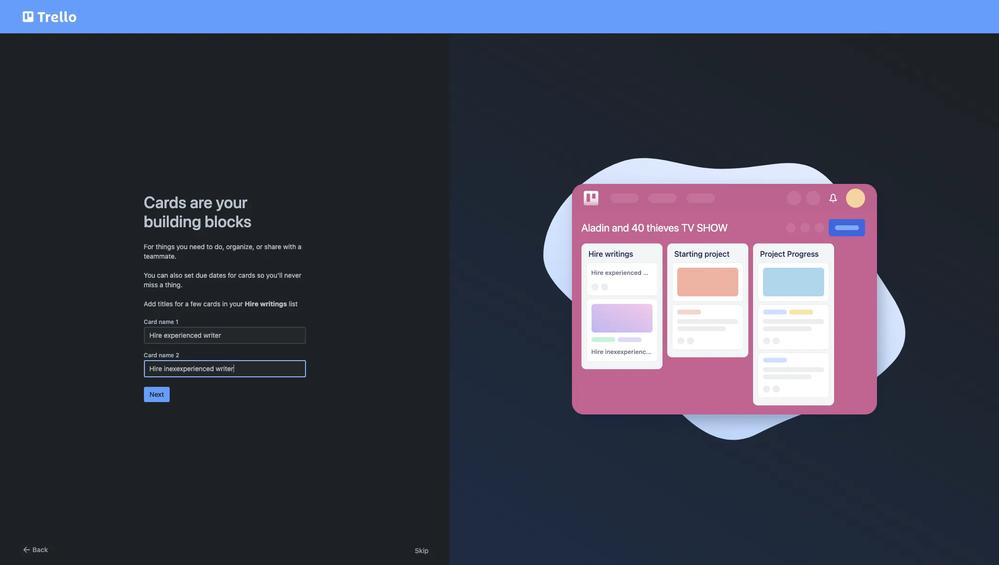 Task type: locate. For each thing, give the bounding box(es) containing it.
cards left in at the bottom left of page
[[203, 300, 220, 308]]

teammate.
[[144, 252, 176, 260]]

cards inside you can also set due dates for cards so you'll never miss a thing.
[[238, 271, 255, 279]]

0 vertical spatial cards
[[238, 271, 255, 279]]

card name 2
[[144, 352, 179, 359]]

1 horizontal spatial for
[[228, 271, 236, 279]]

inexexperienced
[[605, 348, 654, 356]]

Card name 2 text field
[[144, 360, 306, 378]]

hire for hire writings
[[589, 250, 603, 259]]

tv
[[682, 222, 694, 234]]

0 vertical spatial writer
[[643, 269, 661, 277]]

a right with
[[298, 243, 301, 251]]

hire down aladin
[[589, 250, 603, 259]]

card
[[144, 318, 157, 326], [144, 352, 157, 359]]

for right titles
[[175, 300, 183, 308]]

skip
[[415, 547, 429, 555]]

1 vertical spatial writings
[[260, 300, 287, 308]]

with
[[283, 243, 296, 251]]

1 horizontal spatial cards
[[238, 271, 255, 279]]

2 card from the top
[[144, 352, 157, 359]]

0 vertical spatial writings
[[605, 250, 633, 259]]

hire
[[589, 250, 603, 259], [591, 269, 604, 277], [245, 300, 259, 308], [591, 348, 604, 356]]

name left 2
[[159, 352, 174, 359]]

2 horizontal spatial a
[[298, 243, 301, 251]]

card name 1
[[144, 318, 178, 326]]

experienced
[[605, 269, 642, 277]]

for
[[228, 271, 236, 279], [175, 300, 183, 308]]

name left 1 on the bottom left of the page
[[159, 318, 174, 326]]

writer right inexexperienced at the bottom right of page
[[655, 348, 672, 356]]

1 vertical spatial card
[[144, 352, 157, 359]]

your right in at the bottom left of page
[[229, 300, 243, 308]]

share
[[264, 243, 281, 251]]

your right are
[[216, 193, 248, 212]]

a down can on the top left of the page
[[160, 281, 163, 289]]

building
[[144, 212, 201, 231]]

0 vertical spatial for
[[228, 271, 236, 279]]

1 horizontal spatial writings
[[605, 250, 633, 259]]

for things you need to do, organize, or share with a teammate.
[[144, 243, 301, 260]]

card for card name 2
[[144, 352, 157, 359]]

starting project
[[674, 250, 730, 259]]

cards left the 'so'
[[238, 271, 255, 279]]

blocks
[[205, 212, 252, 231]]

never
[[284, 271, 301, 279]]

aladin
[[581, 222, 610, 234]]

hire inexexperienced writer
[[591, 348, 672, 356]]

you can also set due dates for cards so you'll never miss a thing.
[[144, 271, 301, 289]]

also
[[170, 271, 182, 279]]

in
[[222, 300, 228, 308]]

your
[[216, 193, 248, 212], [229, 300, 243, 308]]

1 horizontal spatial a
[[185, 300, 189, 308]]

1 card from the top
[[144, 318, 157, 326]]

trello image
[[21, 6, 78, 28]]

0 horizontal spatial writings
[[260, 300, 287, 308]]

0 vertical spatial your
[[216, 193, 248, 212]]

for right dates
[[228, 271, 236, 279]]

1 vertical spatial name
[[159, 352, 174, 359]]

hire right in at the bottom left of page
[[245, 300, 259, 308]]

need
[[189, 243, 205, 251]]

card down add
[[144, 318, 157, 326]]

thing.
[[165, 281, 183, 289]]

writings up the "experienced"
[[605, 250, 633, 259]]

0 vertical spatial name
[[159, 318, 174, 326]]

0 vertical spatial card
[[144, 318, 157, 326]]

1 vertical spatial a
[[160, 281, 163, 289]]

1 name from the top
[[159, 318, 174, 326]]

things
[[156, 243, 175, 251]]

2 name from the top
[[159, 352, 174, 359]]

a
[[298, 243, 301, 251], [160, 281, 163, 289], [185, 300, 189, 308]]

card left 2
[[144, 352, 157, 359]]

0 horizontal spatial a
[[160, 281, 163, 289]]

writings left list
[[260, 300, 287, 308]]

name for 2
[[159, 352, 174, 359]]

0 horizontal spatial cards
[[203, 300, 220, 308]]

are
[[190, 193, 212, 212]]

hire down hire writings
[[591, 269, 604, 277]]

can
[[157, 271, 168, 279]]

0 horizontal spatial for
[[175, 300, 183, 308]]

writer
[[643, 269, 661, 277], [655, 348, 672, 356]]

0 vertical spatial a
[[298, 243, 301, 251]]

writings
[[605, 250, 633, 259], [260, 300, 287, 308]]

a left few
[[185, 300, 189, 308]]

skip button
[[415, 546, 429, 556]]

Card name 1 text field
[[144, 327, 306, 344]]

to
[[207, 243, 213, 251]]

cards are your building blocks
[[144, 193, 252, 231]]

project
[[760, 250, 785, 259]]

1 vertical spatial writer
[[655, 348, 672, 356]]

writer right the "experienced"
[[643, 269, 661, 277]]

cards
[[238, 271, 255, 279], [203, 300, 220, 308]]

1 vertical spatial your
[[229, 300, 243, 308]]

a inside for things you need to do, organize, or share with a teammate.
[[298, 243, 301, 251]]

hire left inexexperienced at the bottom right of page
[[591, 348, 604, 356]]

name for 1
[[159, 318, 174, 326]]

name
[[159, 318, 174, 326], [159, 352, 174, 359]]

1 vertical spatial cards
[[203, 300, 220, 308]]



Task type: vqa. For each thing, say whether or not it's contained in the screenshot.
'an'
no



Task type: describe. For each thing, give the bounding box(es) containing it.
project progress
[[760, 250, 819, 259]]

project
[[705, 250, 730, 259]]

you
[[144, 271, 155, 279]]

do,
[[215, 243, 224, 251]]

miss
[[144, 281, 158, 289]]

2 vertical spatial a
[[185, 300, 189, 308]]

list
[[289, 300, 298, 308]]

hire experienced writer
[[591, 269, 661, 277]]

back button
[[21, 544, 48, 556]]

hire for hire inexexperienced writer
[[591, 348, 604, 356]]

40
[[632, 222, 644, 234]]

1
[[176, 318, 178, 326]]

show
[[697, 222, 728, 234]]

2
[[176, 352, 179, 359]]

titles
[[158, 300, 173, 308]]

a inside you can also set due dates for cards so you'll never miss a thing.
[[160, 281, 163, 289]]

next
[[149, 390, 164, 399]]

thieves
[[647, 222, 679, 234]]

hire writings
[[589, 250, 633, 259]]

next button
[[144, 387, 170, 402]]

organize,
[[226, 243, 254, 251]]

hire for hire experienced writer
[[591, 269, 604, 277]]

few
[[190, 300, 202, 308]]

1 vertical spatial for
[[175, 300, 183, 308]]

you
[[177, 243, 188, 251]]

card for card name 1
[[144, 318, 157, 326]]

so
[[257, 271, 264, 279]]

or
[[256, 243, 263, 251]]

you'll
[[266, 271, 282, 279]]

for
[[144, 243, 154, 251]]

for inside you can also set due dates for cards so you'll never miss a thing.
[[228, 271, 236, 279]]

set
[[184, 271, 194, 279]]

your inside cards are your building blocks
[[216, 193, 248, 212]]

cards
[[144, 193, 186, 212]]

dates
[[209, 271, 226, 279]]

aladin and 40 thieves tv show
[[581, 222, 728, 234]]

add
[[144, 300, 156, 308]]

starting
[[674, 250, 703, 259]]

add titles for a few cards in your hire writings list
[[144, 300, 298, 308]]

and
[[612, 222, 629, 234]]

back
[[32, 546, 48, 554]]

writer for hire inexexperienced writer
[[655, 348, 672, 356]]

trello image
[[581, 189, 600, 208]]

due
[[196, 271, 207, 279]]

progress
[[787, 250, 819, 259]]

writer for hire experienced writer
[[643, 269, 661, 277]]



